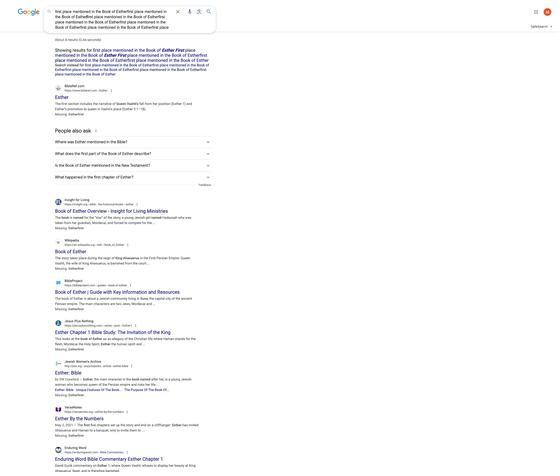 Task type: locate. For each thing, give the bounding box(es) containing it.
None text field
[[88, 203, 134, 206], [95, 243, 124, 246], [95, 284, 127, 287], [82, 364, 128, 368], [65, 410, 124, 414], [88, 203, 134, 206], [95, 243, 124, 246], [95, 284, 127, 287], [82, 364, 128, 368], [65, 410, 124, 414]]

search by voice image
[[187, 9, 193, 15]]

navigation
[[0, 21, 559, 35]]

None search field
[[0, 6, 216, 33]]

None text field
[[65, 88, 108, 93], [97, 89, 108, 92], [65, 202, 134, 206], [65, 243, 124, 247], [65, 283, 127, 287], [65, 324, 132, 328], [102, 324, 132, 327], [65, 364, 128, 368], [93, 410, 124, 414], [65, 450, 124, 455], [98, 451, 124, 454], [65, 88, 108, 93], [97, 89, 108, 92], [65, 202, 134, 206], [65, 243, 124, 247], [65, 283, 127, 287], [65, 324, 132, 328], [102, 324, 132, 327], [65, 364, 128, 368], [93, 410, 124, 414], [65, 450, 124, 455], [98, 451, 124, 454]]

heading
[[55, 46, 211, 76]]



Task type: describe. For each thing, give the bounding box(es) containing it.
search by image image
[[197, 9, 202, 15]]

google image
[[18, 9, 40, 16]]

Search text field
[[55, 9, 173, 31]]



Task type: vqa. For each thing, say whether or not it's contained in the screenshot.
Search text field
yes



